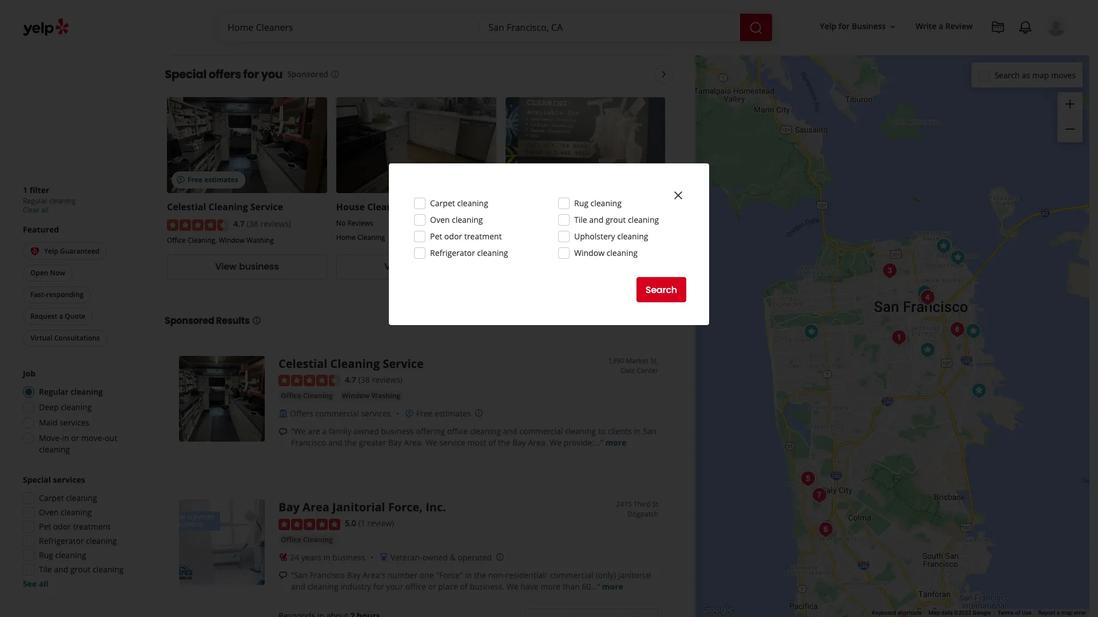 Task type: locate. For each thing, give the bounding box(es) containing it.
to
[[598, 426, 606, 437]]

free right 16 free estimates v2 icon
[[188, 175, 203, 185]]

1390
[[609, 356, 624, 366]]

1 vertical spatial tile
[[39, 565, 52, 576]]

1 vertical spatial treatment
[[73, 522, 111, 533]]

bay area janitorial force, inc. image
[[179, 500, 265, 586]]

0 vertical spatial owned
[[354, 426, 379, 437]]

we down offering
[[426, 438, 438, 449]]

1 vertical spatial window
[[574, 248, 605, 259]]

group
[[1058, 92, 1083, 142], [19, 475, 142, 591]]

1 horizontal spatial carpet
[[430, 198, 455, 209]]

bay area janitorial force, inc. link
[[279, 500, 446, 516]]

yelp left business
[[820, 21, 837, 32]]

user actions element
[[811, 14, 1083, 85]]

0 vertical spatial search
[[995, 70, 1020, 80]]

celestial cleaning service link up the office cleaning, window washing
[[167, 201, 283, 214]]

sponsored results
[[165, 315, 250, 328]]

1 vertical spatial washing
[[372, 392, 401, 401]]

office cleaning up offers
[[281, 392, 333, 401]]

estimates for 16 free estimates v2 image
[[435, 409, 471, 420]]

washing up 'view business'
[[247, 236, 274, 245]]

0 vertical spatial office
[[447, 426, 468, 437]]

get for get started
[[193, 22, 209, 35]]

2 horizontal spatial the
[[498, 438, 511, 449]]

a left quote
[[59, 312, 63, 322]]

for left you
[[243, 67, 259, 83]]

bay area janitorial force, inc.
[[279, 500, 446, 516]]

service up the office cleaning, window washing
[[250, 201, 283, 214]]

regular
[[23, 196, 47, 206], [39, 387, 69, 398]]

and inside search dialog
[[590, 215, 604, 225]]

search inside button
[[646, 284, 677, 297]]

window up 'view business'
[[219, 236, 245, 245]]

grout inside group
[[70, 565, 91, 576]]

tile and grout cleaning up upholstery cleaning
[[574, 215, 659, 225]]

0 horizontal spatial view business link
[[167, 255, 327, 280]]

1 horizontal spatial &
[[582, 261, 589, 274]]

a for request
[[59, 312, 63, 322]]

view business link for celestial cleaning service
[[167, 255, 327, 280]]

home up the pricing
[[557, 233, 577, 243]]

pronto property services image
[[932, 235, 955, 258]]

2 home from the left
[[557, 233, 577, 243]]

services down the move-in or move-out cleaning
[[53, 475, 85, 486]]

for down area's
[[374, 582, 384, 593]]

virtual consultations
[[30, 334, 100, 343]]

0 vertical spatial (38
[[247, 219, 258, 230]]

0 horizontal spatial oven cleaning
[[39, 508, 92, 518]]

0 vertical spatial office cleaning button
[[279, 391, 335, 402]]

zoom in image
[[1064, 97, 1077, 111]]

more link down (only)
[[602, 582, 624, 593]]

white building maintenance image
[[916, 339, 939, 362]]

1 vertical spatial oven
[[39, 508, 59, 518]]

1 horizontal spatial special
[[165, 67, 207, 83]]

tile and grout cleaning up see all button
[[39, 565, 124, 576]]

google image
[[699, 603, 736, 618]]

map region
[[608, 0, 1099, 618]]

1 vertical spatial pet odor treatment
[[39, 522, 111, 533]]

sponsored
[[287, 69, 329, 80], [165, 315, 214, 328]]

of
[[489, 438, 496, 449], [460, 582, 468, 593], [1016, 611, 1021, 617]]

2 view business link from the left
[[336, 255, 496, 280]]

0 horizontal spatial celestial cleaning service image
[[179, 356, 265, 442]]

in down maid services at the bottom
[[62, 433, 69, 444]]

more link for celestial cleaning service
[[606, 438, 627, 449]]

notifications image
[[1019, 21, 1033, 34]]

window up get pricing & availability
[[574, 248, 605, 259]]

0 vertical spatial celestial
[[167, 201, 206, 214]]

0 horizontal spatial refrigerator cleaning
[[39, 536, 117, 547]]

cleaning,
[[526, 233, 556, 243], [188, 236, 217, 245]]

celestial down 16 free estimates v2 icon
[[167, 201, 206, 214]]

search
[[995, 70, 1020, 80], [646, 284, 677, 297]]

0 vertical spatial washing
[[247, 236, 274, 245]]

tile and grout cleaning inside group
[[39, 565, 124, 576]]

cleaning up offers
[[303, 392, 333, 401]]

view business link for house cleaning
[[336, 255, 496, 280]]

0 horizontal spatial 4.7
[[233, 219, 245, 230]]

carpet cleaning inside group
[[39, 493, 97, 504]]

regular down the filter
[[23, 196, 47, 206]]

get left the pricing
[[530, 261, 546, 274]]

san
[[643, 426, 657, 437]]

services down deep cleaning
[[60, 418, 89, 429]]

free estimates inside free estimates "link"
[[188, 175, 238, 185]]

view
[[215, 261, 237, 274], [385, 261, 406, 274]]

0 vertical spatial of
[[489, 438, 496, 449]]

shortcuts
[[898, 611, 922, 617]]

1 vertical spatial rug
[[39, 550, 53, 561]]

office cleaning button down 5 star rating image
[[279, 535, 335, 546]]

1 vertical spatial all
[[39, 579, 49, 590]]

report a map error
[[1039, 611, 1087, 617]]

office cleaning link
[[279, 391, 335, 402], [279, 535, 335, 546]]

window for window cleaning
[[574, 248, 605, 259]]

bay inside "san francisco bay area's number one "force" in the non-residential/ commercial (only) janitorial and cleaning industry for your office or place of business. we have more than 60…"
[[347, 570, 361, 581]]

carpet
[[430, 198, 455, 209], [39, 493, 64, 504]]

special down the move-
[[23, 475, 51, 486]]

4.7 (38 reviews) up the office cleaning, window washing
[[233, 219, 291, 230]]

search for search
[[646, 284, 677, 297]]

bay area janitorial force, inc. image
[[962, 320, 985, 343]]

rug
[[574, 198, 589, 209], [39, 550, 53, 561]]

5.0
[[345, 519, 356, 529]]

1 horizontal spatial home
[[557, 233, 577, 243]]

regular up deep
[[39, 387, 69, 398]]

service up window washing on the bottom
[[383, 356, 424, 372]]

area. down offering
[[404, 438, 424, 449]]

1 vertical spatial for
[[243, 67, 259, 83]]

1 horizontal spatial map
[[1062, 611, 1073, 617]]

more for celestial cleaning service
[[606, 438, 627, 449]]

odor inside group
[[53, 522, 71, 533]]

zoom out image
[[1064, 123, 1077, 136]]

rug cleaning up see all button
[[39, 550, 86, 561]]

0 vertical spatial pet odor treatment
[[430, 231, 502, 242]]

16 speech v2 image
[[279, 428, 288, 437]]

1 horizontal spatial or
[[428, 582, 436, 593]]

cleaning inside 1 filter regular cleaning clear all
[[49, 196, 76, 206]]

1 vertical spatial of
[[460, 582, 468, 593]]

free estimates for 16 free estimates v2 image
[[416, 409, 471, 420]]

0 horizontal spatial get
[[193, 22, 209, 35]]

place
[[438, 582, 458, 593]]

free inside "link"
[[188, 175, 203, 185]]

for left business
[[839, 21, 850, 32]]

in down operated at the left
[[465, 570, 472, 581]]

services
[[361, 409, 391, 420], [60, 418, 89, 429], [53, 475, 85, 486]]

group containing special services
[[19, 475, 142, 591]]

of left the 'use'
[[1016, 611, 1021, 617]]

0 vertical spatial rug cleaning
[[574, 198, 622, 209]]

and
[[590, 215, 604, 225], [503, 426, 518, 437], [328, 438, 343, 449], [54, 565, 68, 576], [291, 582, 306, 593]]

estimates right 16 free estimates v2 icon
[[204, 175, 238, 185]]

1 horizontal spatial office
[[447, 426, 468, 437]]

janitorial
[[332, 500, 385, 516]]

ana's cleaning services image
[[879, 259, 902, 282]]

0 horizontal spatial area.
[[404, 438, 424, 449]]

or down the one
[[428, 582, 436, 593]]

francisco inside "we are a family owned business offering office cleaning and commercial cleaning to clients in san francisco and the greater bay area. we service most of the bay area. we provide:…"
[[291, 438, 326, 449]]

office cleaning link down 5 star rating image
[[279, 535, 335, 546]]

hellen family cleaning image
[[968, 380, 991, 403]]

0 vertical spatial odor
[[445, 231, 462, 242]]

search button
[[637, 278, 687, 303]]

see all
[[23, 579, 49, 590]]

reviews) up window washing on the bottom
[[372, 375, 403, 386]]

1 horizontal spatial celestial cleaning service image
[[914, 282, 936, 305]]

0 vertical spatial service
[[250, 201, 283, 214]]

celestial cleaning service link up window washing on the bottom
[[279, 356, 424, 372]]

sponsored for sponsored
[[287, 69, 329, 80]]

we
[[426, 438, 438, 449], [550, 438, 562, 449], [507, 582, 519, 593]]

0 vertical spatial special
[[165, 67, 207, 83]]

office
[[506, 233, 525, 243], [167, 236, 186, 245], [281, 392, 301, 401], [281, 535, 301, 545]]

office cleaning link up offers
[[279, 391, 335, 402]]

move-
[[81, 433, 105, 444]]

& inside the get pricing & availability button
[[582, 261, 589, 274]]

1 horizontal spatial service
[[383, 356, 424, 372]]

washing inside button
[[372, 392, 401, 401]]

map right as
[[1033, 70, 1050, 80]]

of right place
[[460, 582, 468, 593]]

see all button
[[23, 579, 49, 590]]

janitorial
[[618, 570, 651, 581]]

1 vertical spatial pet
[[39, 522, 51, 533]]

yelp inside button
[[44, 246, 58, 256]]

window
[[219, 236, 245, 245], [574, 248, 605, 259], [342, 392, 370, 401]]

0 vertical spatial for
[[839, 21, 850, 32]]

tile and grout cleaning
[[574, 215, 659, 225], [39, 565, 124, 576]]

2 horizontal spatial we
[[550, 438, 562, 449]]

reviews)
[[260, 219, 291, 230], [372, 375, 403, 386]]

0 horizontal spatial sponsored
[[165, 315, 214, 328]]

1 home from the left
[[336, 233, 356, 243]]

more link down clients
[[606, 438, 627, 449]]

1 horizontal spatial 4.7 (38 reviews)
[[345, 375, 403, 386]]

we left "provide:…""
[[550, 438, 562, 449]]

0 horizontal spatial pet odor treatment
[[39, 522, 111, 533]]

more left than
[[541, 582, 561, 593]]

2 view from the left
[[385, 261, 406, 274]]

0 vertical spatial tile
[[574, 215, 587, 225]]

yelp right 16 yelp guaranteed v2 icon
[[44, 246, 58, 256]]

yelp guaranteed button
[[23, 242, 107, 260]]

odor
[[445, 231, 462, 242], [53, 522, 71, 533]]

cleaning up the office cleaning, window washing
[[209, 201, 248, 214]]

0 vertical spatial refrigerator
[[430, 248, 475, 259]]

for inside "san francisco bay area's number one "force" in the non-residential/ commercial (only) janitorial and cleaning industry for your office or place of business. we have more than 60…"
[[374, 582, 384, 593]]

celestial
[[167, 201, 206, 214], [279, 356, 328, 372]]

info icon image
[[475, 409, 484, 418], [475, 409, 484, 418], [496, 553, 505, 562], [496, 553, 505, 562]]

yelp for yelp guaranteed
[[44, 246, 58, 256]]

map for error
[[1062, 611, 1073, 617]]

map left error
[[1062, 611, 1073, 617]]

16 speech v2 image
[[279, 572, 288, 581]]

owned inside "we are a family owned business offering office cleaning and commercial cleaning to clients in san francisco and the greater bay area. we service most of the bay area. we provide:…"
[[354, 426, 379, 437]]

1 vertical spatial yelp
[[44, 246, 58, 256]]

& right the pricing
[[582, 261, 589, 274]]

special for special offers for you
[[165, 67, 207, 83]]

4.7
[[233, 219, 245, 230], [345, 375, 356, 386]]

the up business.
[[474, 570, 486, 581]]

all
[[41, 205, 49, 215], [39, 579, 49, 590]]

write
[[916, 21, 937, 32]]

see
[[23, 579, 37, 590]]

"we are a family owned business offering office cleaning and commercial cleaning to clients in san francisco and the greater bay area. we service most of the bay area. we provide:…"
[[291, 426, 657, 449]]

yelp
[[820, 21, 837, 32], [44, 246, 58, 256]]

owned up greater
[[354, 426, 379, 437]]

0 horizontal spatial grout
[[70, 565, 91, 576]]

office down the one
[[406, 582, 426, 593]]

cleaning, for celestial
[[188, 236, 217, 245]]

yelp for business
[[820, 21, 886, 32]]

view inside "house cleaning no reviews home cleaning view business"
[[385, 261, 406, 274]]

a right the are
[[322, 426, 327, 437]]

cleaning, down family
[[526, 233, 556, 243]]

rug right family
[[574, 198, 589, 209]]

1 vertical spatial office cleaning button
[[279, 535, 335, 546]]

family
[[329, 426, 352, 437]]

celestial cleaning service image inside map region
[[914, 282, 936, 305]]

area. left "provide:…""
[[528, 438, 548, 449]]

estimates inside free estimates "link"
[[204, 175, 238, 185]]

0 vertical spatial map
[[1033, 70, 1050, 80]]

in left san at right bottom
[[634, 426, 641, 437]]

cleaning, for hellen
[[526, 233, 556, 243]]

None search field
[[219, 14, 775, 41]]

(38 up window washing on the bottom
[[358, 375, 370, 386]]

yelp inside button
[[820, 21, 837, 32]]

francisco down the are
[[291, 438, 326, 449]]

more for bay area janitorial force, inc.
[[602, 582, 624, 593]]

commercial
[[315, 409, 359, 420], [520, 426, 563, 437], [550, 570, 594, 581]]

1 horizontal spatial tile
[[574, 215, 587, 225]]

a right write
[[939, 21, 944, 32]]

in
[[634, 426, 641, 437], [62, 433, 69, 444], [324, 553, 330, 563], [465, 570, 472, 581]]

house cleaning no reviews home cleaning view business
[[336, 201, 448, 274]]

are
[[308, 426, 320, 437]]

rug cleaning inside group
[[39, 550, 86, 561]]

1 horizontal spatial treatment
[[464, 231, 502, 242]]

your
[[386, 582, 404, 593]]

owned up the one
[[423, 553, 448, 563]]

more down (only)
[[602, 582, 624, 593]]

grout
[[606, 215, 626, 225], [70, 565, 91, 576]]

0 horizontal spatial oven
[[39, 508, 59, 518]]

more link for bay area janitorial force, inc.
[[602, 582, 624, 593]]

bay up industry
[[347, 570, 361, 581]]

2 area. from the left
[[528, 438, 548, 449]]

maid services
[[39, 418, 89, 429]]

sponsored left results
[[165, 315, 214, 328]]

1 vertical spatial reviews)
[[372, 375, 403, 386]]

oven cleaning inside search dialog
[[430, 215, 483, 225]]

st.
[[651, 356, 659, 366]]

1 vertical spatial tile and grout cleaning
[[39, 565, 124, 576]]

office cleaning for first office cleaning button from the top of the page
[[281, 392, 333, 401]]

0 vertical spatial grout
[[606, 215, 626, 225]]

estimates up offering
[[435, 409, 471, 420]]

office inside "we are a family owned business offering office cleaning and commercial cleaning to clients in san francisco and the greater bay area. we service most of the bay area. we provide:…"
[[447, 426, 468, 437]]

0 horizontal spatial cleaning,
[[188, 236, 217, 245]]

0 vertical spatial celestial cleaning service
[[167, 201, 283, 214]]

4.7 star rating image
[[167, 220, 229, 231], [279, 375, 340, 387]]

a inside "we are a family owned business offering office cleaning and commercial cleaning to clients in san francisco and the greater bay area. we service most of the bay area. we provide:…"
[[322, 426, 327, 437]]

in inside "we are a family owned business offering office cleaning and commercial cleaning to clients in san francisco and the greater bay area. we service most of the bay area. we provide:…"
[[634, 426, 641, 437]]

1 horizontal spatial pet odor treatment
[[430, 231, 502, 242]]

2 office cleaning from the top
[[281, 535, 333, 545]]

1 horizontal spatial free
[[416, 409, 433, 420]]

get left started
[[193, 22, 209, 35]]

1 office cleaning from the top
[[281, 392, 333, 401]]

option group
[[19, 368, 142, 456]]

0 horizontal spatial rug
[[39, 550, 53, 561]]

a right report
[[1057, 611, 1060, 617]]

cleaning up reviews
[[367, 201, 407, 214]]

home down no on the top left
[[336, 233, 356, 243]]

next image
[[658, 68, 671, 81]]

all right see
[[39, 579, 49, 590]]

tile up see all button
[[39, 565, 52, 576]]

0 horizontal spatial estimates
[[204, 175, 238, 185]]

celestial cleaning service image
[[914, 282, 936, 305], [179, 356, 265, 442]]

hellen
[[506, 201, 535, 214]]

sponsored right you
[[287, 69, 329, 80]]

1 area. from the left
[[404, 438, 424, 449]]

free estimates right 16 free estimates v2 icon
[[188, 175, 238, 185]]

office cleaning down 5 star rating image
[[281, 535, 333, 545]]

business
[[239, 261, 279, 274], [408, 261, 448, 274], [381, 426, 414, 437], [333, 553, 365, 563]]

review
[[946, 21, 973, 32]]

1 vertical spatial refrigerator
[[39, 536, 84, 547]]

map for moves
[[1033, 70, 1050, 80]]

rug up see all button
[[39, 550, 53, 561]]

rug cleaning inside search dialog
[[574, 198, 622, 209]]

berryclean image
[[946, 318, 969, 341]]

map
[[1033, 70, 1050, 80], [1062, 611, 1073, 617]]

0 horizontal spatial office
[[406, 582, 426, 593]]

1 horizontal spatial 4.7
[[345, 375, 356, 386]]

clear
[[23, 205, 39, 215]]

2 office cleaning button from the top
[[279, 535, 335, 546]]

16 free estimates v2 image
[[176, 176, 185, 185]]

offering
[[416, 426, 445, 437]]

we inside "san francisco bay area's number one "force" in the non-residential/ commercial (only) janitorial and cleaning industry for your office or place of business. we have more than 60…"
[[507, 582, 519, 593]]

0 vertical spatial free
[[188, 175, 203, 185]]

the right most
[[498, 438, 511, 449]]

services inside group
[[53, 475, 85, 486]]

or left move- in the left bottom of the page
[[71, 433, 79, 444]]

1 vertical spatial celestial cleaning service image
[[179, 356, 265, 442]]

2 vertical spatial window
[[342, 392, 370, 401]]

cleaning, up 'view business'
[[188, 236, 217, 245]]

2 horizontal spatial window
[[574, 248, 605, 259]]

tile and grout cleaning inside search dialog
[[574, 215, 659, 225]]

availability
[[591, 261, 641, 274]]

in inside "san francisco bay area's number one "force" in the non-residential/ commercial (only) janitorial and cleaning industry for your office or place of business. we have more than 60…"
[[465, 570, 472, 581]]

window up offers commercial services
[[342, 392, 370, 401]]

window inside button
[[342, 392, 370, 401]]

the down family
[[345, 438, 357, 449]]

free estimates
[[188, 175, 238, 185], [416, 409, 471, 420]]

special for special services
[[23, 475, 51, 486]]

1 vertical spatial office cleaning link
[[279, 535, 335, 546]]

home
[[336, 233, 356, 243], [557, 233, 577, 243]]

4.7 star rating image up the office cleaning, window washing
[[167, 220, 229, 231]]

0 horizontal spatial the
[[345, 438, 357, 449]]

upholstery cleaning
[[574, 231, 649, 242]]

window inside search dialog
[[574, 248, 605, 259]]

tile
[[574, 215, 587, 225], [39, 565, 52, 576]]

of right most
[[489, 438, 496, 449]]

results
[[216, 315, 250, 328]]

services inside option group
[[60, 418, 89, 429]]

and inside group
[[54, 565, 68, 576]]

business inside "we are a family owned business offering office cleaning and commercial cleaning to clients in san francisco and the greater bay area. we service most of the bay area. we provide:…"
[[381, 426, 414, 437]]

sparkling clean pro image
[[916, 286, 939, 309]]

0 horizontal spatial map
[[1033, 70, 1050, 80]]

barco cleaning services image
[[893, 611, 916, 618]]

1 horizontal spatial washing
[[372, 392, 401, 401]]

refrigerator inside search dialog
[[430, 248, 475, 259]]

market
[[626, 356, 649, 366]]

carpet cleaning inside search dialog
[[430, 198, 488, 209]]

terms of use link
[[998, 611, 1032, 617]]

oven inside group
[[39, 508, 59, 518]]

rug cleaning up upholstery
[[574, 198, 622, 209]]

all right the clear
[[41, 205, 49, 215]]

carpet cleaning
[[430, 198, 488, 209], [39, 493, 97, 504]]

free
[[188, 175, 203, 185], [416, 409, 433, 420]]

celestial cleaning service up window washing on the bottom
[[279, 356, 424, 372]]

1 office cleaning button from the top
[[279, 391, 335, 402]]

projects image
[[992, 21, 1005, 34]]

1 view business link from the left
[[167, 255, 327, 280]]

free estimates for 16 free estimates v2 icon
[[188, 175, 238, 185]]

4.7 (38 reviews) up window washing on the bottom
[[345, 375, 403, 386]]

offers commercial services
[[290, 409, 391, 420]]

0 vertical spatial 16 info v2 image
[[331, 70, 340, 79]]

0 vertical spatial office cleaning link
[[279, 391, 335, 402]]

0 vertical spatial &
[[582, 261, 589, 274]]

carpet inside group
[[39, 493, 64, 504]]

tile up upholstery
[[574, 215, 587, 225]]

a for report
[[1057, 611, 1060, 617]]

1 horizontal spatial owned
[[423, 553, 448, 563]]

1 horizontal spatial grout
[[606, 215, 626, 225]]

residential/
[[506, 570, 548, 581]]

0 vertical spatial carpet cleaning
[[430, 198, 488, 209]]

the inside "san francisco bay area's number one "force" in the non-residential/ commercial (only) janitorial and cleaning industry for your office or place of business. we have more than 60…"
[[474, 570, 486, 581]]

0 vertical spatial estimates
[[204, 175, 238, 185]]

0 horizontal spatial group
[[19, 475, 142, 591]]

celestial cleaning service up the office cleaning, window washing
[[167, 201, 283, 214]]

house
[[336, 201, 365, 214]]

4.7 star rating image up offers
[[279, 375, 340, 387]]

we left have
[[507, 582, 519, 593]]

0 vertical spatial 4.7 star rating image
[[167, 220, 229, 231]]

1 vertical spatial free estimates
[[416, 409, 471, 420]]

francisco down 24 years in business
[[310, 570, 345, 581]]

0 vertical spatial refrigerator cleaning
[[430, 248, 508, 259]]

get started button
[[184, 16, 253, 41]]

0 horizontal spatial (38
[[247, 219, 258, 230]]

treatment inside search dialog
[[464, 231, 502, 242]]

free price estimates from local home cleaners image
[[566, 0, 623, 36]]

free estimates up offering
[[416, 409, 471, 420]]

1 horizontal spatial search
[[995, 70, 1020, 80]]

16 info v2 image
[[331, 70, 340, 79], [252, 316, 261, 325]]

1 vertical spatial more link
[[602, 582, 624, 593]]

1 vertical spatial celestial cleaning service
[[279, 356, 424, 372]]

free estimates link
[[167, 98, 327, 194]]

& for pricing
[[582, 261, 589, 274]]

more down clients
[[606, 438, 627, 449]]

owned
[[354, 426, 379, 437], [423, 553, 448, 563]]

a inside 'button'
[[59, 312, 63, 322]]

0 horizontal spatial search
[[646, 284, 677, 297]]



Task type: vqa. For each thing, say whether or not it's contained in the screenshot.
Barbeque 'Link'
no



Task type: describe. For each thing, give the bounding box(es) containing it.
0 vertical spatial group
[[1058, 92, 1083, 142]]

pet inside search dialog
[[430, 231, 442, 242]]

fast-
[[30, 290, 46, 300]]

1 vertical spatial 4.7 star rating image
[[279, 375, 340, 387]]

virtual consultations button
[[23, 330, 107, 347]]

open now
[[30, 268, 65, 278]]

cleaning inside the move-in or move-out cleaning
[[39, 445, 70, 455]]

google
[[973, 611, 991, 617]]

than
[[563, 582, 580, 593]]

operated
[[458, 553, 492, 563]]

1 vertical spatial celestial
[[279, 356, 328, 372]]

cleaning up upholstery
[[570, 201, 610, 214]]

yelp guaranteed
[[44, 246, 100, 256]]

report
[[1039, 611, 1056, 617]]

1 vertical spatial (38
[[358, 375, 370, 386]]

0 horizontal spatial service
[[250, 201, 283, 214]]

get started
[[193, 22, 244, 35]]

"san francisco bay area's number one "force" in the non-residential/ commercial (only) janitorial and cleaning industry for your office or place of business. we have more than 60…"
[[291, 570, 651, 593]]

request a quote
[[30, 312, 85, 322]]

yelp for yelp for business
[[820, 21, 837, 32]]

hellen family cleaning
[[506, 201, 610, 214]]

map
[[929, 611, 940, 617]]

have
[[521, 582, 539, 593]]

previous image
[[631, 68, 645, 81]]

and inside "san francisco bay area's number one "force" in the non-residential/ commercial (only) janitorial and cleaning industry for your office or place of business. we have more than 60…"
[[291, 582, 306, 593]]

moves
[[1052, 70, 1076, 80]]

map data ©2023 google
[[929, 611, 991, 617]]

error
[[1075, 611, 1087, 617]]

cleaning down 5 star rating image
[[303, 535, 333, 545]]

veteran-
[[391, 553, 423, 563]]

0 horizontal spatial treatment
[[73, 522, 111, 533]]

a for write
[[939, 21, 944, 32]]

search dialog
[[0, 0, 1099, 618]]

0 horizontal spatial 16 info v2 image
[[252, 316, 261, 325]]

16 chevron down v2 image
[[889, 22, 898, 31]]

featured group
[[21, 224, 142, 350]]

sponsored for sponsored results
[[165, 315, 214, 328]]

2 vertical spatial of
[[1016, 611, 1021, 617]]

free for 16 free estimates v2 image
[[416, 409, 433, 420]]

pet odor treatment inside search dialog
[[430, 231, 502, 242]]

close image
[[672, 189, 685, 202]]

all inside group
[[39, 579, 49, 590]]

16 free estimates v2 image
[[405, 410, 414, 419]]

regular inside 1 filter regular cleaning clear all
[[23, 196, 47, 206]]

deep cleaning
[[39, 402, 92, 413]]

offers
[[290, 409, 313, 420]]

richyelle's cleaning image
[[797, 468, 820, 491]]

civic
[[621, 366, 635, 376]]

maid
[[39, 418, 58, 429]]

commercial cleaning solutions san francisco image
[[947, 246, 970, 269]]

open now button
[[23, 265, 73, 282]]

0 horizontal spatial for
[[243, 67, 259, 83]]

use
[[1022, 611, 1032, 617]]

cleaning up "window cleaning"
[[579, 233, 606, 243]]

terms of use
[[998, 611, 1032, 617]]

offers
[[209, 67, 241, 83]]

1 vertical spatial owned
[[423, 553, 448, 563]]

data
[[942, 611, 953, 617]]

victory's cleaning services image
[[808, 484, 831, 507]]

60…"
[[582, 582, 600, 593]]

(only)
[[596, 570, 616, 581]]

& for owned
[[450, 553, 456, 563]]

number
[[388, 570, 418, 581]]

1 view from the left
[[215, 261, 237, 274]]

loany's deep cleaning service image
[[815, 519, 837, 542]]

option group containing job
[[19, 368, 142, 456]]

industry
[[341, 582, 371, 593]]

cleaning up window washing on the bottom
[[330, 356, 380, 372]]

more inside "san francisco bay area's number one "force" in the non-residential/ commercial (only) janitorial and cleaning industry for your office or place of business. we have more than 60…"
[[541, 582, 561, 593]]

2 office cleaning link from the top
[[279, 535, 335, 546]]

rug inside search dialog
[[574, 198, 589, 209]]

refrigerator cleaning inside search dialog
[[430, 248, 508, 259]]

1 office cleaning link from the top
[[279, 391, 335, 402]]

0 vertical spatial window
[[219, 236, 245, 245]]

business
[[852, 21, 886, 32]]

provide:…"
[[564, 438, 604, 449]]

bay right most
[[513, 438, 526, 449]]

tile inside group
[[39, 565, 52, 576]]

0 vertical spatial 4.7 (38 reviews)
[[233, 219, 291, 230]]

free for 16 free estimates v2 icon
[[188, 175, 203, 185]]

area's
[[363, 570, 386, 581]]

rug inside group
[[39, 550, 53, 561]]

most
[[468, 438, 487, 449]]

or inside "san francisco bay area's number one "force" in the non-residential/ commercial (only) janitorial and cleaning industry for your office or place of business. we have more than 60…"
[[428, 582, 436, 593]]

all inside 1 filter regular cleaning clear all
[[41, 205, 49, 215]]

alves cleaning image
[[888, 326, 911, 349]]

featured
[[23, 224, 59, 235]]

job
[[23, 368, 36, 379]]

in right years
[[324, 553, 330, 563]]

consultations
[[54, 334, 100, 343]]

services for special services
[[53, 475, 85, 486]]

1 vertical spatial oven cleaning
[[39, 508, 92, 518]]

filter
[[30, 185, 49, 195]]

view business
[[215, 261, 279, 274]]

you
[[261, 67, 283, 83]]

office cleaning for first office cleaning button from the bottom of the page
[[281, 535, 333, 545]]

regular inside option group
[[39, 387, 69, 398]]

open
[[30, 268, 48, 278]]

4.7 for leftmost 4.7 star rating image
[[233, 219, 245, 230]]

of inside "san francisco bay area's number one "force" in the non-residential/ commercial (only) janitorial and cleaning industry for your office or place of business. we have more than 60…"
[[460, 582, 468, 593]]

get for get pricing & availability
[[530, 261, 546, 274]]

16 veteran owned v2 image
[[379, 554, 388, 563]]

fast-responding button
[[23, 287, 91, 304]]

search image
[[750, 21, 763, 35]]

1 vertical spatial 4.7 (38 reviews)
[[345, 375, 403, 386]]

francisco inside "san francisco bay area's number one "force" in the non-residential/ commercial (only) janitorial and cleaning industry for your office or place of business. we have more than 60…"
[[310, 570, 345, 581]]

business inside "house cleaning no reviews home cleaning view business"
[[408, 261, 448, 274]]

trejo & daughters cleaning service image
[[800, 321, 823, 344]]

write a review link
[[911, 16, 978, 37]]

in inside the move-in or move-out cleaning
[[62, 433, 69, 444]]

0 horizontal spatial we
[[426, 438, 438, 449]]

commercial inside "san francisco bay area's number one "force" in the non-residential/ commercial (only) janitorial and cleaning industry for your office or place of business. we have more than 60…"
[[550, 570, 594, 581]]

get pricing & availability button
[[506, 255, 666, 280]]

services for maid services
[[60, 418, 89, 429]]

center
[[637, 366, 659, 376]]

reviews
[[347, 219, 373, 229]]

16 commercial services v2 image
[[279, 410, 288, 419]]

16 years in business v2 image
[[279, 554, 288, 563]]

5.0 (1 review)
[[345, 519, 394, 529]]

force,
[[388, 500, 423, 516]]

0 vertical spatial celestial cleaning service link
[[167, 201, 283, 214]]

window washing button
[[340, 391, 403, 402]]

keyboard
[[873, 611, 896, 617]]

0 horizontal spatial washing
[[247, 236, 274, 245]]

move-in or move-out cleaning
[[39, 433, 117, 455]]

for inside button
[[839, 21, 850, 32]]

cleaning inside "san francisco bay area's number one "force" in the non-residential/ commercial (only) janitorial and cleaning industry for your office or place of business. we have more than 60…"
[[308, 582, 339, 593]]

quote
[[65, 312, 85, 322]]

keyboard shortcuts
[[873, 611, 922, 617]]

bay right greater
[[388, 438, 402, 449]]

2415 third st dogpatch
[[616, 500, 659, 520]]

16 yelp guaranteed v2 image
[[30, 247, 39, 256]]

4.7 for 4.7 star rating image to the bottom
[[345, 375, 356, 386]]

home inside "house cleaning no reviews home cleaning view business"
[[336, 233, 356, 243]]

business.
[[470, 582, 505, 593]]

bay up 5 star rating image
[[279, 500, 300, 516]]

search for search as map moves
[[995, 70, 1020, 80]]

0 horizontal spatial celestial
[[167, 201, 206, 214]]

report a map error link
[[1039, 611, 1087, 617]]

carpet inside search dialog
[[430, 198, 455, 209]]

odor inside search dialog
[[445, 231, 462, 242]]

cleaning down reviews
[[358, 233, 385, 243]]

now
[[50, 268, 65, 278]]

0 horizontal spatial 4.7 star rating image
[[167, 220, 229, 231]]

tile inside search dialog
[[574, 215, 587, 225]]

5 star rating image
[[279, 519, 340, 531]]

1 vertical spatial celestial cleaning service link
[[279, 356, 424, 372]]

request a quote button
[[23, 308, 93, 326]]

terms
[[998, 611, 1014, 617]]

deep
[[39, 402, 59, 413]]

1 vertical spatial service
[[383, 356, 424, 372]]

move-
[[39, 433, 62, 444]]

window washing link
[[340, 391, 403, 402]]

or inside the move-in or move-out cleaning
[[71, 433, 79, 444]]

window for window washing
[[342, 392, 370, 401]]

0 vertical spatial reviews)
[[260, 219, 291, 230]]

office cleaning, home cleaning
[[506, 233, 606, 243]]

©2023
[[954, 611, 972, 617]]

2415
[[616, 500, 632, 510]]

as
[[1022, 70, 1031, 80]]

grout inside search dialog
[[606, 215, 626, 225]]

inc.
[[426, 500, 446, 516]]

1
[[23, 185, 27, 195]]

pricing
[[549, 261, 580, 274]]

hellen family cleaning link
[[506, 201, 610, 214]]

of inside "we are a family owned business offering office cleaning and commercial cleaning to clients in san francisco and the greater bay area. we service most of the bay area. we provide:…"
[[489, 438, 496, 449]]

1390 market st. civic center
[[609, 356, 659, 376]]

1 horizontal spatial 16 info v2 image
[[331, 70, 340, 79]]

pet odor treatment inside group
[[39, 522, 111, 533]]

(1
[[358, 519, 365, 529]]

review)
[[367, 519, 394, 529]]

commercial inside "we are a family owned business offering office cleaning and commercial cleaning to clients in san francisco and the greater bay area. we service most of the bay area. we provide:…"
[[520, 426, 563, 437]]

estimates for 16 free estimates v2 icon
[[204, 175, 238, 185]]

office inside "san francisco bay area's number one "force" in the non-residential/ commercial (only) janitorial and cleaning industry for your office or place of business. we have more than 60…"
[[406, 582, 426, 593]]

regular cleaning
[[39, 387, 103, 398]]

out
[[105, 433, 117, 444]]

virtual
[[30, 334, 52, 343]]

responding
[[46, 290, 84, 300]]

no
[[336, 219, 346, 229]]

started
[[211, 22, 244, 35]]

search as map moves
[[995, 70, 1076, 80]]

services down window washing button at the bottom of page
[[361, 409, 391, 420]]

0 vertical spatial commercial
[[315, 409, 359, 420]]

oven inside search dialog
[[430, 215, 450, 225]]

house cleaning link
[[336, 201, 407, 214]]



